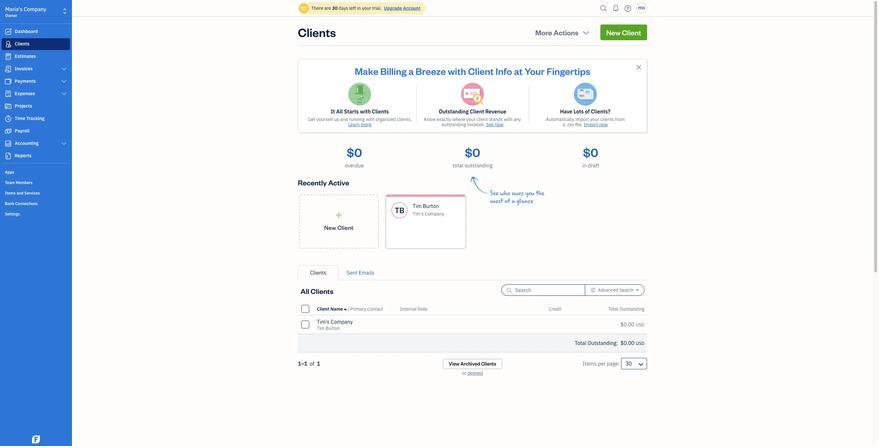 Task type: locate. For each thing, give the bounding box(es) containing it.
view archived clients or deleted
[[449, 361, 497, 376]]

items for items per page:
[[583, 361, 597, 367]]

3 $0 from the left
[[583, 145, 599, 160]]

0 vertical spatial new client link
[[601, 25, 647, 40]]

1 usd from the top
[[636, 322, 645, 328]]

it
[[331, 108, 335, 115]]

tim right tb
[[413, 203, 422, 209]]

yourself
[[316, 116, 333, 122]]

0 vertical spatial and
[[340, 116, 348, 122]]

active
[[328, 178, 349, 187]]

account
[[403, 5, 421, 11]]

1 horizontal spatial company
[[331, 319, 353, 325]]

members
[[16, 180, 33, 185]]

2 horizontal spatial outstanding
[[620, 306, 645, 312]]

your down the clients?
[[590, 116, 599, 122]]

2 horizontal spatial your
[[590, 116, 599, 122]]

$0 down 'invoices.'
[[465, 145, 480, 160]]

a right billing on the top left of page
[[409, 65, 414, 77]]

automatically
[[546, 116, 574, 122]]

your for there
[[362, 5, 371, 11]]

0 horizontal spatial tim's
[[317, 319, 330, 325]]

1 vertical spatial items
[[583, 361, 597, 367]]

chevron large down image inside expenses link
[[61, 91, 67, 97]]

2 vertical spatial a
[[512, 198, 515, 205]]

your left trial.
[[362, 5, 371, 11]]

new client link
[[601, 25, 647, 40], [299, 195, 379, 249]]

with left any
[[504, 116, 513, 122]]

at right the "info"
[[514, 65, 523, 77]]

and right up
[[340, 116, 348, 122]]

tim inside tim's company tim burton
[[317, 326, 325, 331]]

0 horizontal spatial items
[[5, 191, 16, 196]]

clients up deleted on the bottom of page
[[481, 361, 497, 367]]

more
[[361, 122, 372, 128]]

1 vertical spatial chevron large down image
[[61, 91, 67, 97]]

payment image
[[4, 78, 12, 85]]

estimates
[[15, 53, 36, 59]]

$0.00 down total outstanding link
[[621, 321, 635, 328]]

2 horizontal spatial a
[[563, 122, 565, 128]]

1 chevron large down image from the top
[[61, 79, 67, 84]]

at down the who
[[505, 198, 510, 205]]

1 horizontal spatial $0
[[465, 145, 480, 160]]

0 vertical spatial burton
[[423, 203, 439, 209]]

client up the client
[[470, 108, 484, 115]]

company inside tim's company tim burton
[[331, 319, 353, 325]]

$0 overdue
[[345, 145, 364, 169]]

0 vertical spatial outstanding
[[439, 108, 469, 115]]

0 vertical spatial new client
[[606, 28, 642, 37]]

primary contact link
[[350, 306, 383, 312]]

have
[[560, 108, 573, 115]]

1 vertical spatial and
[[17, 191, 23, 196]]

1 horizontal spatial outstanding
[[588, 340, 617, 346]]

most
[[490, 198, 503, 205]]

and inside the main element
[[17, 191, 23, 196]]

0 vertical spatial clients link
[[2, 38, 70, 50]]

0 horizontal spatial a
[[409, 65, 414, 77]]

0 vertical spatial tim's
[[413, 211, 424, 217]]

tim
[[413, 203, 422, 209], [317, 326, 325, 331]]

tim down client name
[[317, 326, 325, 331]]

2 horizontal spatial $0
[[583, 145, 599, 160]]

all inside it all starts with clients get yourself up and running with organized clients. learn more
[[336, 108, 343, 115]]

2 horizontal spatial company
[[425, 211, 444, 217]]

clients
[[298, 25, 336, 40], [15, 41, 30, 47], [372, 108, 389, 115], [310, 270, 326, 276], [311, 286, 334, 296], [481, 361, 497, 367]]

a left .csv
[[563, 122, 565, 128]]

1 horizontal spatial at
[[514, 65, 523, 77]]

a inside see who owes you the most at a glance
[[512, 198, 515, 205]]

total down the advanced search "dropdown button"
[[608, 306, 619, 312]]

burton down client name link
[[326, 326, 340, 331]]

1 vertical spatial in
[[583, 162, 587, 169]]

1 horizontal spatial a
[[512, 198, 515, 205]]

0 horizontal spatial your
[[362, 5, 371, 11]]

0 vertical spatial $0.00
[[621, 321, 635, 328]]

search
[[620, 287, 634, 293]]

all clients
[[301, 286, 334, 296]]

1 horizontal spatial tim
[[413, 203, 422, 209]]

1 vertical spatial 30
[[626, 361, 632, 367]]

total up items per page: at the bottom
[[575, 340, 587, 346]]

1 horizontal spatial in
[[583, 162, 587, 169]]

0 vertical spatial new
[[606, 28, 621, 37]]

expenses
[[15, 91, 35, 97]]

0 vertical spatial total
[[608, 306, 619, 312]]

1 vertical spatial new
[[324, 224, 336, 231]]

tim's inside tim burton tim's company
[[413, 211, 424, 217]]

$0 inside $0 overdue
[[347, 145, 362, 160]]

0 vertical spatial company
[[24, 6, 46, 12]]

it all starts with clients get yourself up and running with organized clients. learn more
[[308, 108, 412, 128]]

outstanding for total outstanding
[[620, 306, 645, 312]]

0 horizontal spatial all
[[301, 286, 309, 296]]

outstanding right total
[[465, 162, 493, 169]]

clients
[[600, 116, 614, 122]]

items for items and services
[[5, 191, 16, 196]]

0 horizontal spatial new
[[324, 224, 336, 231]]

estimates link
[[2, 51, 70, 62]]

and
[[340, 116, 348, 122], [17, 191, 23, 196]]

new client
[[606, 28, 642, 37], [324, 224, 354, 231]]

2 usd from the top
[[636, 341, 645, 346]]

clients up the estimates
[[15, 41, 30, 47]]

tim's right tb
[[413, 211, 424, 217]]

invoice image
[[4, 66, 12, 72]]

see up most
[[490, 190, 499, 197]]

$0.00 usd
[[621, 321, 645, 328]]

name
[[331, 306, 343, 312]]

primary
[[350, 306, 366, 312]]

outstanding up per
[[588, 340, 617, 346]]

or
[[462, 370, 466, 376]]

30
[[332, 5, 338, 11], [626, 361, 632, 367]]

2 vertical spatial company
[[331, 319, 353, 325]]

new client down the plus "image"
[[324, 224, 354, 231]]

outstanding client revenue
[[439, 108, 506, 115]]

items and services link
[[2, 188, 70, 198]]

0 vertical spatial 30
[[332, 5, 338, 11]]

tim burton tim's company
[[413, 203, 444, 217]]

1 horizontal spatial of
[[585, 108, 590, 115]]

tb
[[395, 205, 405, 216]]

burton
[[423, 203, 439, 209], [326, 326, 340, 331]]

0 vertical spatial all
[[336, 108, 343, 115]]

your
[[525, 65, 545, 77]]

tim's down client name
[[317, 319, 330, 325]]

in right the left
[[357, 5, 361, 11]]

$0.00 right :
[[621, 340, 635, 346]]

client name
[[317, 306, 343, 312]]

apps
[[5, 170, 14, 175]]

clients up client name
[[311, 286, 334, 296]]

1 horizontal spatial total
[[608, 306, 619, 312]]

1 horizontal spatial new
[[606, 28, 621, 37]]

0 vertical spatial a
[[409, 65, 414, 77]]

2 chevron large down image from the top
[[61, 91, 67, 97]]

items inside the main element
[[5, 191, 16, 196]]

page:
[[607, 361, 620, 367]]

total for total outstanding
[[608, 306, 619, 312]]

close image
[[635, 63, 643, 71]]

emails
[[359, 270, 374, 276]]

1 vertical spatial outstanding
[[465, 162, 493, 169]]

1 vertical spatial usd
[[636, 341, 645, 346]]

1 $0 from the left
[[347, 145, 362, 160]]

client down go to help image
[[622, 28, 642, 37]]

1 vertical spatial a
[[563, 122, 565, 128]]

0 horizontal spatial total
[[575, 340, 587, 346]]

there are 30 days left in your trial. upgrade account
[[311, 5, 421, 11]]

main element
[[0, 0, 88, 446]]

tim's inside tim's company tim burton
[[317, 319, 330, 325]]

$0 inside $0 total outstanding
[[465, 145, 480, 160]]

items down team on the top
[[5, 191, 16, 196]]

of left 1
[[310, 361, 315, 367]]

1 vertical spatial see
[[490, 190, 499, 197]]

chevrondown image
[[582, 28, 591, 37]]

1 horizontal spatial burton
[[423, 203, 439, 209]]

money image
[[4, 128, 12, 134]]

in
[[357, 5, 361, 11], [583, 162, 587, 169]]

have lots of clients? automatically import your clients from a .csv file. import now
[[546, 108, 625, 128]]

new down the plus "image"
[[324, 224, 336, 231]]

1 vertical spatial new client link
[[299, 195, 379, 249]]

your for have
[[590, 116, 599, 122]]

0 horizontal spatial at
[[505, 198, 510, 205]]

2 $0.00 from the top
[[621, 340, 635, 346]]

invoices link
[[2, 63, 70, 75]]

1 horizontal spatial new client
[[606, 28, 642, 37]]

all
[[336, 108, 343, 115], [301, 286, 309, 296]]

company for tim's company
[[331, 319, 353, 325]]

invoices.
[[467, 122, 485, 128]]

total outstanding : $0.00 usd
[[575, 340, 645, 346]]

0 vertical spatial chevron large down image
[[61, 79, 67, 84]]

0 vertical spatial items
[[5, 191, 16, 196]]

$0 for $0 overdue
[[347, 145, 362, 160]]

primary contact
[[350, 306, 383, 312]]

1 vertical spatial company
[[425, 211, 444, 217]]

0 vertical spatial outstanding
[[442, 122, 466, 128]]

usd down $0.00 usd
[[636, 341, 645, 346]]

overdue
[[345, 162, 364, 169]]

a down owes
[[512, 198, 515, 205]]

2 vertical spatial chevron large down image
[[61, 141, 67, 146]]

1 $0.00 from the top
[[621, 321, 635, 328]]

0 vertical spatial see
[[486, 122, 494, 128]]

outstanding left 'invoices.'
[[442, 122, 466, 128]]

$0 up draft
[[583, 145, 599, 160]]

0 vertical spatial at
[[514, 65, 523, 77]]

your down "outstanding client revenue"
[[466, 116, 476, 122]]

0 vertical spatial usd
[[636, 322, 645, 328]]

1 vertical spatial total
[[575, 340, 587, 346]]

breeze
[[416, 65, 446, 77]]

team
[[5, 180, 15, 185]]

note
[[418, 306, 428, 312]]

0 horizontal spatial of
[[310, 361, 315, 367]]

0 horizontal spatial and
[[17, 191, 23, 196]]

clients link up all clients
[[298, 265, 339, 280]]

1 vertical spatial of
[[310, 361, 315, 367]]

outstanding inside $0 total outstanding
[[465, 162, 493, 169]]

in left draft
[[583, 162, 587, 169]]

new
[[606, 28, 621, 37], [324, 224, 336, 231]]

usd down total outstanding link
[[636, 322, 645, 328]]

1 horizontal spatial items
[[583, 361, 597, 367]]

outstanding up where
[[439, 108, 469, 115]]

payments
[[15, 78, 36, 84]]

clients up organized
[[372, 108, 389, 115]]

0 horizontal spatial $0
[[347, 145, 362, 160]]

1 horizontal spatial and
[[340, 116, 348, 122]]

1 vertical spatial at
[[505, 198, 510, 205]]

billing
[[380, 65, 407, 77]]

0 horizontal spatial company
[[24, 6, 46, 12]]

usd
[[636, 322, 645, 328], [636, 341, 645, 346]]

0 horizontal spatial tim
[[317, 326, 325, 331]]

new client down go to help image
[[606, 28, 642, 37]]

$0
[[347, 145, 362, 160], [465, 145, 480, 160], [583, 145, 599, 160]]

1 vertical spatial tim's
[[317, 319, 330, 325]]

outstanding
[[439, 108, 469, 115], [620, 306, 645, 312], [588, 340, 617, 346]]

company
[[24, 6, 46, 12], [425, 211, 444, 217], [331, 319, 353, 325]]

1 vertical spatial tim
[[317, 326, 325, 331]]

3 chevron large down image from the top
[[61, 141, 67, 146]]

see for see how
[[486, 122, 494, 128]]

mw button
[[636, 3, 647, 14]]

who
[[500, 190, 511, 197]]

2 $0 from the left
[[465, 145, 480, 160]]

1 horizontal spatial new client link
[[601, 25, 647, 40]]

and down team members
[[17, 191, 23, 196]]

1 horizontal spatial all
[[336, 108, 343, 115]]

outstanding up $0.00 usd
[[620, 306, 645, 312]]

1 vertical spatial burton
[[326, 326, 340, 331]]

0 horizontal spatial outstanding
[[439, 108, 469, 115]]

1 horizontal spatial your
[[466, 116, 476, 122]]

clients inside view archived clients or deleted
[[481, 361, 497, 367]]

30 right are
[[332, 5, 338, 11]]

know exactly where your client stands with any outstanding invoices.
[[424, 116, 521, 128]]

1 horizontal spatial tim's
[[413, 211, 424, 217]]

0 horizontal spatial 30
[[332, 5, 338, 11]]

view archived clients link
[[443, 359, 502, 369]]

a inside have lots of clients? automatically import your clients from a .csv file. import now
[[563, 122, 565, 128]]

clients link down dashboard link
[[2, 38, 70, 50]]

0 vertical spatial in
[[357, 5, 361, 11]]

company inside maria's company owner
[[24, 6, 46, 12]]

see inside see who owes you the most at a glance
[[490, 190, 499, 197]]

$0 inside $0 in draft
[[583, 145, 599, 160]]

0 horizontal spatial burton
[[326, 326, 340, 331]]

import
[[575, 116, 589, 122]]

1 horizontal spatial 30
[[626, 361, 632, 367]]

new down notifications icon
[[606, 28, 621, 37]]

it all starts with clients image
[[349, 83, 371, 106]]

client
[[622, 28, 642, 37], [468, 65, 494, 77], [470, 108, 484, 115], [337, 224, 354, 231], [317, 306, 330, 312]]

0 horizontal spatial clients link
[[2, 38, 70, 50]]

see left the how
[[486, 122, 494, 128]]

$0 up overdue
[[347, 145, 362, 160]]

.csv
[[566, 122, 574, 128]]

your inside have lots of clients? automatically import your clients from a .csv file. import now
[[590, 116, 599, 122]]

1 horizontal spatial clients link
[[298, 265, 339, 280]]

mw
[[638, 6, 645, 10]]

glance
[[517, 198, 533, 205]]

deleted
[[468, 370, 483, 376]]

client down the plus "image"
[[337, 224, 354, 231]]

1 vertical spatial outstanding
[[620, 306, 645, 312]]

file.
[[575, 122, 583, 128]]

1 vertical spatial $0.00
[[621, 340, 635, 346]]

of right lots
[[585, 108, 590, 115]]

notifications image
[[611, 2, 621, 15]]

time
[[15, 115, 25, 121]]

burton right tb
[[423, 203, 439, 209]]

0 vertical spatial tim
[[413, 203, 422, 209]]

chevron large down image
[[61, 79, 67, 84], [61, 91, 67, 97], [61, 141, 67, 146]]

0 horizontal spatial new client
[[324, 224, 354, 231]]

30 right the page:
[[626, 361, 632, 367]]

client
[[477, 116, 488, 122]]

chevron large down image inside "accounting" link
[[61, 141, 67, 146]]

2 vertical spatial outstanding
[[588, 340, 617, 346]]

settings image
[[591, 288, 596, 293]]

Search text field
[[515, 285, 574, 295]]

items left per
[[583, 361, 597, 367]]

0 vertical spatial of
[[585, 108, 590, 115]]

freshbooks image
[[31, 436, 41, 444]]



Task type: vqa. For each thing, say whether or not it's contained in the screenshot.
Income Account
no



Task type: describe. For each thing, give the bounding box(es) containing it.
0 horizontal spatial new client link
[[299, 195, 379, 249]]

projects
[[15, 103, 32, 109]]

clients?
[[591, 108, 611, 115]]

left
[[349, 5, 356, 11]]

from
[[615, 116, 625, 122]]

with up running
[[360, 108, 371, 115]]

chevron large down image for payments
[[61, 79, 67, 84]]

caretdown image
[[636, 288, 639, 293]]

client image
[[4, 41, 12, 47]]

make billing a breeze with client info at your fingertips
[[355, 65, 591, 77]]

chevron large down image
[[61, 66, 67, 72]]

up
[[334, 116, 339, 122]]

apps link
[[2, 167, 70, 177]]

clients inside the main element
[[15, 41, 30, 47]]

$0 for $0 total outstanding
[[465, 145, 480, 160]]

internal
[[400, 306, 417, 312]]

running
[[349, 116, 365, 122]]

see who owes you the most at a glance
[[490, 190, 545, 205]]

are
[[324, 5, 331, 11]]

$0 for $0 in draft
[[583, 145, 599, 160]]

get
[[308, 116, 315, 122]]

dashboard link
[[2, 26, 70, 38]]

usd inside total outstanding : $0.00 usd
[[636, 341, 645, 346]]

go to help image
[[623, 3, 633, 13]]

total
[[453, 162, 464, 169]]

your inside know exactly where your client stands with any outstanding invoices.
[[466, 116, 476, 122]]

total outstanding
[[608, 306, 645, 312]]

timer image
[[4, 115, 12, 122]]

payroll link
[[2, 125, 70, 137]]

client left the "info"
[[468, 65, 494, 77]]

client left name on the left bottom of the page
[[317, 306, 330, 312]]

outstanding client revenue image
[[461, 83, 484, 106]]

dashboard image
[[4, 28, 12, 35]]

with right breeze
[[448, 65, 466, 77]]

project image
[[4, 103, 12, 110]]

archived
[[461, 361, 480, 367]]

1 vertical spatial clients link
[[298, 265, 339, 280]]

search image
[[599, 3, 609, 13]]

import
[[584, 122, 598, 128]]

clients down there
[[298, 25, 336, 40]]

company inside tim burton tim's company
[[425, 211, 444, 217]]

of inside have lots of clients? automatically import your clients from a .csv file. import now
[[585, 108, 590, 115]]

caretup image
[[344, 306, 347, 312]]

/
[[348, 306, 350, 312]]

burton inside tim's company tim burton
[[326, 326, 340, 331]]

deleted link
[[468, 370, 483, 376]]

info
[[496, 65, 512, 77]]

crown image
[[301, 5, 308, 12]]

learn
[[348, 122, 360, 128]]

how
[[495, 122, 504, 128]]

advanced
[[598, 287, 619, 293]]

make
[[355, 65, 379, 77]]

time tracking
[[15, 115, 44, 121]]

1 vertical spatial all
[[301, 286, 309, 296]]

maria's
[[5, 6, 22, 12]]

you
[[525, 190, 535, 197]]

advanced search
[[598, 287, 634, 293]]

connections
[[15, 201, 38, 206]]

$0 total outstanding
[[453, 145, 493, 169]]

starts
[[344, 108, 359, 115]]

view
[[449, 361, 460, 367]]

team members
[[5, 180, 33, 185]]

draft
[[588, 162, 599, 169]]

bank connections link
[[2, 199, 70, 208]]

services
[[24, 191, 40, 196]]

accounting link
[[2, 138, 70, 150]]

exactly
[[437, 116, 451, 122]]

and inside it all starts with clients get yourself up and running with organized clients. learn more
[[340, 116, 348, 122]]

chevron large down image for expenses
[[61, 91, 67, 97]]

maria's company owner
[[5, 6, 46, 18]]

where
[[453, 116, 465, 122]]

more
[[536, 28, 552, 37]]

company for maria's company
[[24, 6, 46, 12]]

items per page:
[[583, 361, 620, 367]]

0 horizontal spatial in
[[357, 5, 361, 11]]

report image
[[4, 153, 12, 159]]

days
[[339, 5, 348, 11]]

expense image
[[4, 91, 12, 97]]

1–1
[[298, 361, 307, 367]]

usd inside $0.00 usd
[[636, 322, 645, 328]]

settings link
[[2, 209, 70, 219]]

per
[[598, 361, 606, 367]]

projects link
[[2, 100, 70, 112]]

know
[[424, 116, 436, 122]]

trial.
[[372, 5, 382, 11]]

actions
[[554, 28, 579, 37]]

chart image
[[4, 140, 12, 147]]

stands
[[489, 116, 503, 122]]

team members link
[[2, 178, 70, 187]]

chevron large down image for accounting
[[61, 141, 67, 146]]

1
[[317, 361, 320, 367]]

clients up all clients
[[310, 270, 326, 276]]

burton inside tim burton tim's company
[[423, 203, 439, 209]]

with inside know exactly where your client stands with any outstanding invoices.
[[504, 116, 513, 122]]

expenses link
[[2, 88, 70, 100]]

at inside see who owes you the most at a glance
[[505, 198, 510, 205]]

recently
[[298, 178, 327, 187]]

upgrade account link
[[383, 5, 421, 11]]

tracking
[[26, 115, 44, 121]]

1 vertical spatial new client
[[324, 224, 354, 231]]

sent emails
[[347, 270, 374, 276]]

invoices
[[15, 66, 33, 72]]

the
[[536, 190, 545, 197]]

with right running
[[366, 116, 375, 122]]

30 inside the items per page: field
[[626, 361, 632, 367]]

accounting
[[15, 140, 39, 146]]

Items per page: field
[[621, 358, 647, 370]]

outstanding for total outstanding : $0.00 usd
[[588, 340, 617, 346]]

fingertips
[[547, 65, 591, 77]]

see for see who owes you the most at a glance
[[490, 190, 499, 197]]

plus image
[[335, 212, 343, 218]]

lots
[[574, 108, 584, 115]]

see how
[[486, 122, 504, 128]]

items and services
[[5, 191, 40, 196]]

there
[[311, 5, 323, 11]]

tim inside tim burton tim's company
[[413, 203, 422, 209]]

$0 in draft
[[583, 145, 599, 169]]

total for total outstanding : $0.00 usd
[[575, 340, 587, 346]]

in inside $0 in draft
[[583, 162, 587, 169]]

outstanding inside know exactly where your client stands with any outstanding invoices.
[[442, 122, 466, 128]]

clients.
[[397, 116, 412, 122]]

clients inside it all starts with clients get yourself up and running with organized clients. learn more
[[372, 108, 389, 115]]

owes
[[512, 190, 524, 197]]

contact
[[367, 306, 383, 312]]

have lots of clients? image
[[574, 83, 597, 106]]

estimate image
[[4, 53, 12, 60]]



